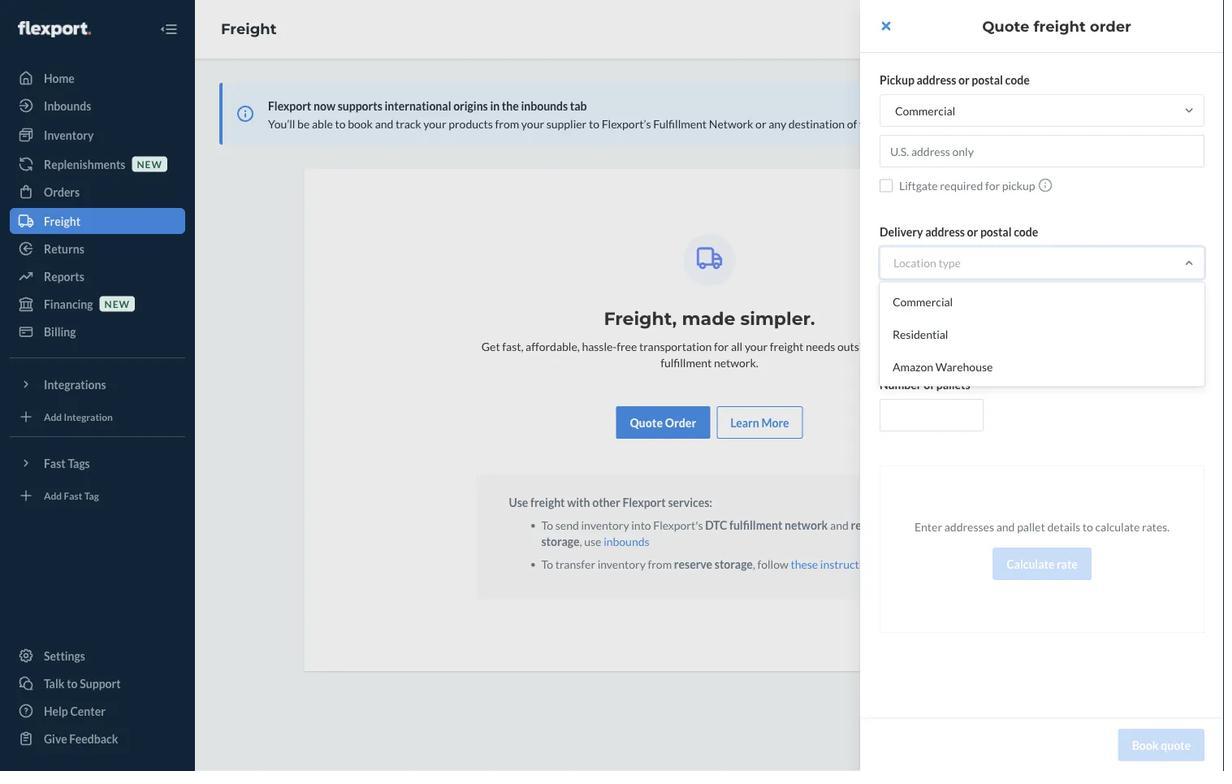 Task type: locate. For each thing, give the bounding box(es) containing it.
1 required from the top
[[940, 179, 984, 193]]

0 vertical spatial commercial
[[896, 104, 956, 117]]

commercial
[[896, 104, 956, 117], [893, 295, 953, 309]]

number of pallets
[[880, 377, 971, 391]]

1 liftgate from the top
[[900, 179, 938, 193]]

2 required from the top
[[940, 331, 984, 345]]

center
[[1201, 356, 1216, 389]]

required up delivery address or postal code
[[940, 179, 984, 193]]

postal for pickup address or postal code
[[972, 73, 1004, 87]]

1 vertical spatial code
[[1014, 225, 1039, 239]]

pickup
[[1003, 179, 1036, 193]]

or
[[959, 73, 970, 87], [968, 225, 979, 239]]

0 vertical spatial code
[[1006, 73, 1030, 87]]

and
[[997, 520, 1015, 534]]

help
[[1201, 392, 1216, 415]]

1 vertical spatial for
[[986, 331, 1000, 345]]

0 vertical spatial or
[[959, 73, 970, 87]]

for
[[986, 179, 1000, 193], [986, 331, 1000, 345]]

liftgate up amazon
[[900, 331, 938, 345]]

liftgate required for pickup
[[900, 179, 1036, 193]]

liftgate
[[900, 179, 938, 193], [900, 331, 938, 345]]

liftgate for liftgate required for pickup
[[900, 179, 938, 193]]

quote
[[983, 17, 1030, 35]]

commercial up residential
[[893, 295, 953, 309]]

0 vertical spatial required
[[940, 179, 984, 193]]

0 vertical spatial liftgate
[[900, 179, 938, 193]]

enter
[[915, 520, 943, 534]]

liftgate up delivery
[[900, 179, 938, 193]]

1 vertical spatial postal
[[981, 225, 1012, 239]]

address up type
[[926, 225, 965, 239]]

0 vertical spatial for
[[986, 179, 1000, 193]]

code down quote
[[1006, 73, 1030, 87]]

required
[[940, 179, 984, 193], [940, 331, 984, 345]]

postal for delivery address or postal code
[[981, 225, 1012, 239]]

1 for from the top
[[986, 179, 1000, 193]]

pickup
[[880, 73, 915, 87]]

U.S. address only text field
[[880, 287, 1205, 320]]

address for delivery
[[926, 225, 965, 239]]

0 vertical spatial postal
[[972, 73, 1004, 87]]

0 vertical spatial address
[[917, 73, 957, 87]]

or down liftgate required for pickup at the right top of page
[[968, 225, 979, 239]]

warehouse
[[936, 360, 993, 374]]

or right pickup
[[959, 73, 970, 87]]

enter addresses and pallet details to calculate rates.
[[915, 520, 1170, 534]]

for for pickup
[[986, 179, 1000, 193]]

for for delivery
[[986, 331, 1000, 345]]

code for delivery address or postal code
[[1014, 225, 1039, 239]]

close image
[[882, 20, 891, 33]]

quote
[[1161, 738, 1191, 752]]

postal down pickup
[[981, 225, 1012, 239]]

1 vertical spatial required
[[940, 331, 984, 345]]

postal
[[972, 73, 1004, 87], [981, 225, 1012, 239]]

None checkbox
[[880, 179, 893, 192], [880, 331, 893, 344], [880, 179, 893, 192], [880, 331, 893, 344]]

type
[[939, 256, 961, 270]]

2 for from the top
[[986, 331, 1000, 345]]

None number field
[[880, 399, 984, 432]]

address
[[917, 73, 957, 87], [926, 225, 965, 239]]

commercial down pickup
[[896, 104, 956, 117]]

for left pickup
[[986, 179, 1000, 193]]

code down pickup
[[1014, 225, 1039, 239]]

1 vertical spatial or
[[968, 225, 979, 239]]

for left 'delivery'
[[986, 331, 1000, 345]]

required up warehouse on the top of page
[[940, 331, 984, 345]]

calculate rate button
[[993, 548, 1092, 580]]

delivery
[[1003, 331, 1043, 345]]

address right pickup
[[917, 73, 957, 87]]

of
[[924, 377, 935, 391]]

2 liftgate from the top
[[900, 331, 938, 345]]

code
[[1006, 73, 1030, 87], [1014, 225, 1039, 239]]

code for pickup address or postal code
[[1006, 73, 1030, 87]]

required for delivery
[[940, 331, 984, 345]]

help center button
[[1193, 344, 1225, 427]]

liftgate for liftgate required for delivery
[[900, 331, 938, 345]]

1 vertical spatial address
[[926, 225, 965, 239]]

postal down quote
[[972, 73, 1004, 87]]

1 vertical spatial liftgate
[[900, 331, 938, 345]]



Task type: vqa. For each thing, say whether or not it's contained in the screenshot.
Liftgate required for pickup Liftgate
yes



Task type: describe. For each thing, give the bounding box(es) containing it.
calculate
[[1007, 557, 1055, 571]]

calculate
[[1096, 520, 1140, 534]]

order
[[1091, 17, 1132, 35]]

liftgate required for delivery
[[900, 331, 1043, 345]]

to
[[1083, 520, 1094, 534]]

book quote button
[[1119, 729, 1205, 761]]

calculate rate
[[1007, 557, 1078, 571]]

pallet
[[1018, 520, 1046, 534]]

amazon warehouse
[[893, 360, 993, 374]]

number
[[880, 377, 922, 391]]

rate
[[1057, 557, 1078, 571]]

book quote
[[1133, 738, 1191, 752]]

location type
[[894, 256, 961, 270]]

pickup address or postal code
[[880, 73, 1030, 87]]

delivery
[[880, 225, 924, 239]]

book
[[1133, 738, 1159, 752]]

U.S. address only text field
[[880, 135, 1205, 167]]

freight
[[1034, 17, 1086, 35]]

rates.
[[1143, 520, 1170, 534]]

or for delivery
[[968, 225, 979, 239]]

1 vertical spatial commercial
[[893, 295, 953, 309]]

or for pickup
[[959, 73, 970, 87]]

amazon
[[893, 360, 934, 374]]

delivery address or postal code
[[880, 225, 1039, 239]]

help center
[[1201, 356, 1216, 415]]

addresses
[[945, 520, 995, 534]]

residential
[[893, 328, 949, 341]]

location
[[894, 256, 937, 270]]

details
[[1048, 520, 1081, 534]]

address for pickup
[[917, 73, 957, 87]]

required for pickup
[[940, 179, 984, 193]]

pallets
[[937, 377, 971, 391]]

quote freight order
[[983, 17, 1132, 35]]



